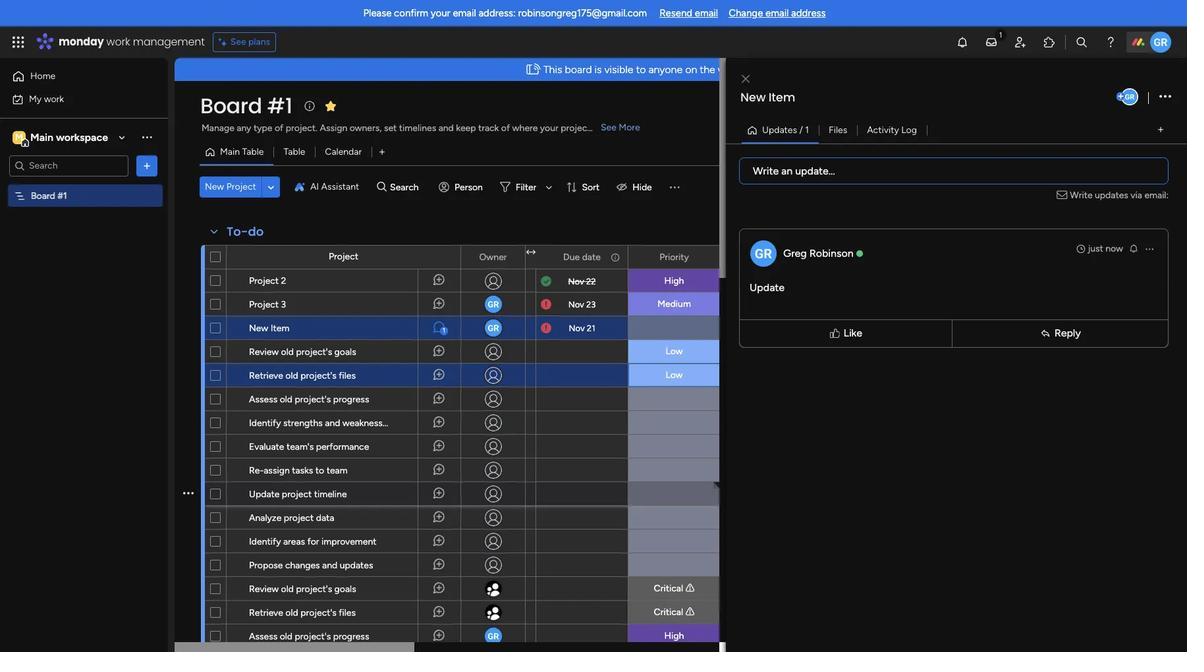 Task type: locate. For each thing, give the bounding box(es) containing it.
column information image
[[610, 252, 621, 263]]

0 vertical spatial review
[[249, 347, 279, 358]]

workspace selection element
[[13, 130, 110, 147]]

animation image
[[522, 59, 544, 80]]

see more
[[601, 122, 640, 133]]

1 inside button
[[806, 124, 810, 135]]

improvement
[[322, 537, 377, 548]]

0 vertical spatial work
[[106, 34, 130, 49]]

add view image for calendar
[[380, 147, 385, 157]]

propose
[[249, 560, 283, 571]]

1 horizontal spatial updates
[[1096, 190, 1129, 201]]

new item down project 3
[[249, 323, 290, 334]]

1 low from the top
[[666, 346, 683, 357]]

project 2
[[249, 276, 286, 287]]

0 vertical spatial updates
[[1096, 190, 1129, 201]]

add view image up email:
[[1159, 125, 1164, 135]]

0 vertical spatial retrieve
[[249, 370, 283, 382]]

email for change email address
[[766, 7, 789, 19]]

with
[[741, 63, 761, 76]]

3 email from the left
[[766, 7, 789, 19]]

email right change
[[766, 7, 789, 19]]

identify strengths and weaknesses
[[249, 418, 392, 429]]

1 horizontal spatial update
[[750, 281, 785, 294]]

1 vertical spatial progress
[[333, 631, 369, 643]]

0 horizontal spatial write
[[753, 164, 779, 177]]

1 vertical spatial files
[[339, 608, 356, 619]]

project down update project timeline
[[284, 513, 314, 524]]

1 horizontal spatial board #1
[[200, 91, 292, 121]]

2 review old project's goals from the top
[[249, 584, 356, 595]]

resend email
[[660, 7, 719, 19]]

0 vertical spatial update
[[750, 281, 785, 294]]

2 email from the left
[[695, 7, 719, 19]]

nov for project 2
[[569, 277, 584, 286]]

0 vertical spatial #1
[[267, 91, 292, 121]]

update for update
[[750, 281, 785, 294]]

0 horizontal spatial options image
[[140, 159, 154, 172]]

just
[[1089, 243, 1104, 254]]

main table
[[220, 146, 264, 158]]

1 vertical spatial options image
[[140, 159, 154, 172]]

1 vertical spatial main
[[220, 146, 240, 158]]

data
[[316, 513, 334, 524]]

2 of from the left
[[502, 123, 510, 134]]

see left plans
[[231, 36, 246, 47]]

greg
[[784, 247, 807, 259]]

main for main table
[[220, 146, 240, 158]]

0 horizontal spatial board
[[31, 190, 55, 201]]

0 horizontal spatial update
[[249, 489, 280, 500]]

write for write an update...
[[753, 164, 779, 177]]

arrow down image
[[541, 179, 557, 195]]

of right track
[[502, 123, 510, 134]]

add view image down set
[[380, 147, 385, 157]]

activity log
[[868, 124, 918, 135]]

2 v2 overdue deadline image from the top
[[541, 322, 552, 335]]

Priority field
[[657, 250, 693, 265]]

options image right dapulse addbtn icon at the right of the page
[[1160, 88, 1172, 106]]

0 vertical spatial progress
[[333, 394, 369, 405]]

0 horizontal spatial add view image
[[380, 147, 385, 157]]

2 table from the left
[[284, 146, 305, 158]]

0 horizontal spatial of
[[275, 123, 284, 134]]

item down 3
[[271, 323, 290, 334]]

0 vertical spatial files
[[339, 370, 356, 382]]

board #1 down search in workspace field on the top left
[[31, 190, 67, 201]]

2 horizontal spatial new
[[741, 89, 766, 105]]

options image
[[1145, 244, 1156, 254]]

visible
[[605, 63, 634, 76]]

1 horizontal spatial work
[[106, 34, 130, 49]]

1 vertical spatial updates
[[340, 560, 373, 571]]

new item
[[741, 89, 796, 105], [249, 323, 290, 334]]

0 horizontal spatial item
[[271, 323, 290, 334]]

2 low from the top
[[666, 370, 683, 381]]

link
[[819, 63, 834, 76]]

1 horizontal spatial #1
[[267, 91, 292, 121]]

files
[[829, 124, 848, 135]]

files up weaknesses
[[339, 370, 356, 382]]

project
[[561, 123, 591, 134], [282, 489, 312, 500], [284, 513, 314, 524]]

0 horizontal spatial greg robinson image
[[1122, 88, 1139, 105]]

0 horizontal spatial table
[[242, 146, 264, 158]]

board #1 up the any
[[200, 91, 292, 121]]

inbox image
[[985, 36, 999, 49]]

⚠️️
[[686, 583, 695, 595], [686, 607, 695, 618]]

update for update project timeline
[[249, 489, 280, 500]]

see left the more
[[601, 122, 617, 133]]

main workspace
[[30, 131, 108, 143]]

assess
[[249, 394, 278, 405], [249, 631, 278, 643]]

new item down a
[[741, 89, 796, 105]]

write left the via on the top right of page
[[1071, 190, 1093, 201]]

2 assess from the top
[[249, 631, 278, 643]]

1 ⚠️️ from the top
[[686, 583, 695, 595]]

0 horizontal spatial work
[[44, 93, 64, 104]]

1 horizontal spatial see
[[601, 122, 617, 133]]

review old project's goals down 3
[[249, 347, 356, 358]]

1 vertical spatial write
[[1071, 190, 1093, 201]]

1 horizontal spatial item
[[769, 89, 796, 105]]

your right confirm
[[431, 7, 451, 19]]

0 vertical spatial main
[[30, 131, 53, 143]]

options image down 'workspace options' icon
[[140, 159, 154, 172]]

table down project.
[[284, 146, 305, 158]]

0 vertical spatial v2 overdue deadline image
[[541, 298, 552, 311]]

review down project 3
[[249, 347, 279, 358]]

updates left the via on the top right of page
[[1096, 190, 1129, 201]]

see inside button
[[231, 36, 246, 47]]

table down the any
[[242, 146, 264, 158]]

and left keep
[[439, 123, 454, 134]]

nov left 22
[[569, 277, 584, 286]]

0 vertical spatial review old project's goals
[[249, 347, 356, 358]]

2 review from the top
[[249, 584, 279, 595]]

board down search in workspace field on the top left
[[31, 190, 55, 201]]

board up the any
[[200, 91, 262, 121]]

timelines
[[399, 123, 436, 134]]

2 retrieve from the top
[[249, 608, 283, 619]]

0 horizontal spatial to
[[316, 465, 324, 477]]

1 vertical spatial retrieve old project's files
[[249, 608, 356, 619]]

1 horizontal spatial of
[[502, 123, 510, 134]]

calendar button
[[315, 142, 372, 163]]

email
[[453, 7, 476, 19], [695, 7, 719, 19], [766, 7, 789, 19]]

changes
[[285, 560, 320, 571]]

project left stands. at the top of page
[[561, 123, 591, 134]]

invite members image
[[1014, 36, 1028, 49]]

1 vertical spatial board
[[31, 190, 55, 201]]

1 horizontal spatial options image
[[1160, 88, 1172, 106]]

1 files from the top
[[339, 370, 356, 382]]

priority
[[660, 251, 689, 263]]

nov left 21
[[569, 323, 585, 333]]

project down re-assign tasks to team
[[282, 489, 312, 500]]

2 critical ⚠️️ from the top
[[654, 607, 695, 618]]

0 vertical spatial see
[[231, 36, 246, 47]]

update up "analyze"
[[249, 489, 280, 500]]

Search field
[[387, 178, 427, 196]]

v2 overdue deadline image down v2 done deadline icon
[[541, 298, 552, 311]]

2 progress from the top
[[333, 631, 369, 643]]

medium
[[658, 299, 691, 310]]

23
[[587, 300, 596, 309]]

2 goals from the top
[[335, 584, 356, 595]]

v2 overdue deadline image
[[541, 298, 552, 311], [541, 322, 552, 335]]

review old project's goals down the changes
[[249, 584, 356, 595]]

and
[[439, 123, 454, 134], [325, 418, 340, 429], [322, 560, 338, 571]]

0 vertical spatial write
[[753, 164, 779, 177]]

1 vertical spatial work
[[44, 93, 64, 104]]

re-assign tasks to team
[[249, 465, 348, 477]]

1 vertical spatial v2 overdue deadline image
[[541, 322, 552, 335]]

updates down the improvement
[[340, 560, 373, 571]]

add view image for activity log
[[1159, 125, 1164, 135]]

plans
[[249, 36, 270, 47]]

options image
[[1160, 88, 1172, 106], [140, 159, 154, 172]]

an
[[782, 164, 793, 177]]

updates / 1 button
[[742, 120, 819, 141]]

ai assistant
[[310, 181, 359, 192]]

0 horizontal spatial main
[[30, 131, 53, 143]]

nov 21
[[569, 323, 596, 333]]

1 vertical spatial see
[[601, 122, 617, 133]]

evaluate team's performance
[[249, 442, 369, 453]]

assess old project's progress
[[249, 394, 369, 405], [249, 631, 369, 643]]

calendar
[[325, 146, 362, 158]]

1 review from the top
[[249, 347, 279, 358]]

1 vertical spatial #1
[[57, 190, 67, 201]]

critical ⚠️️
[[654, 583, 695, 595], [654, 607, 695, 618]]

work right the my
[[44, 93, 64, 104]]

1 horizontal spatial new item
[[741, 89, 796, 105]]

write for write updates via email:
[[1071, 190, 1093, 201]]

0 vertical spatial critical
[[654, 583, 684, 595]]

write inside write an update... "button"
[[753, 164, 779, 177]]

identify up evaluate
[[249, 418, 281, 429]]

project for project
[[329, 251, 359, 262]]

1 vertical spatial board #1
[[31, 190, 67, 201]]

0 vertical spatial assess old project's progress
[[249, 394, 369, 405]]

work
[[106, 34, 130, 49], [44, 93, 64, 104]]

1 vertical spatial ⚠️️
[[686, 607, 695, 618]]

retrieve old project's files
[[249, 370, 356, 382], [249, 608, 356, 619]]

resend
[[660, 7, 693, 19]]

2 ⚠️️ from the top
[[686, 607, 695, 618]]

due date
[[564, 251, 601, 263]]

goals
[[335, 347, 356, 358], [335, 584, 356, 595]]

v2 overdue deadline image for nov 23
[[541, 298, 552, 311]]

main inside "button"
[[220, 146, 240, 158]]

2 vertical spatial project
[[284, 513, 314, 524]]

2 identify from the top
[[249, 537, 281, 548]]

add view image
[[1159, 125, 1164, 135], [380, 147, 385, 157]]

new project button
[[200, 177, 262, 198]]

#1 down search in workspace field on the top left
[[57, 190, 67, 201]]

1 vertical spatial and
[[325, 418, 340, 429]]

0 vertical spatial high
[[665, 276, 684, 287]]

0 vertical spatial greg robinson image
[[1151, 32, 1172, 53]]

management
[[133, 34, 205, 49]]

write an update... button
[[740, 157, 1169, 184]]

2 vertical spatial nov
[[569, 323, 585, 333]]

and right the changes
[[322, 560, 338, 571]]

v2 overdue deadline image left nov 21
[[541, 322, 552, 335]]

main for main workspace
[[30, 131, 53, 143]]

#1 up type
[[267, 91, 292, 121]]

filter
[[516, 182, 537, 193]]

assign
[[264, 465, 290, 477]]

1 vertical spatial low
[[666, 370, 683, 381]]

0 vertical spatial nov
[[569, 277, 584, 286]]

board
[[200, 91, 262, 121], [31, 190, 55, 201]]

nov left 23
[[569, 300, 585, 309]]

0 vertical spatial to
[[636, 63, 646, 76]]

help image
[[1105, 36, 1118, 49]]

update
[[750, 281, 785, 294], [249, 489, 280, 500]]

home button
[[8, 66, 142, 87]]

v2 search image
[[377, 180, 387, 195]]

1 horizontal spatial to
[[636, 63, 646, 76]]

workspace options image
[[140, 131, 154, 144]]

envelope o image
[[1058, 188, 1071, 202]]

new down "main table" "button"
[[205, 181, 224, 192]]

1 vertical spatial project
[[282, 489, 312, 500]]

files down propose changes and updates
[[339, 608, 356, 619]]

now
[[1106, 243, 1124, 254]]

1 vertical spatial goals
[[335, 584, 356, 595]]

option
[[0, 184, 168, 187]]

menu image
[[668, 181, 681, 194]]

workspace
[[56, 131, 108, 143]]

1 vertical spatial greg robinson image
[[1122, 88, 1139, 105]]

1 vertical spatial update
[[249, 489, 280, 500]]

search everything image
[[1076, 36, 1089, 49]]

to left team
[[316, 465, 324, 477]]

1 vertical spatial your
[[540, 123, 559, 134]]

of right type
[[275, 123, 284, 134]]

email for resend email
[[695, 7, 719, 19]]

and up performance
[[325, 418, 340, 429]]

my
[[29, 93, 42, 104]]

low
[[666, 346, 683, 357], [666, 370, 683, 381]]

1 table from the left
[[242, 146, 264, 158]]

0 vertical spatial your
[[431, 7, 451, 19]]

retrieve old project's files up strengths
[[249, 370, 356, 382]]

files
[[339, 370, 356, 382], [339, 608, 356, 619]]

main right workspace image
[[30, 131, 53, 143]]

1 horizontal spatial your
[[540, 123, 559, 134]]

address
[[792, 7, 826, 19]]

select product image
[[12, 36, 25, 49]]

write
[[753, 164, 779, 177], [1071, 190, 1093, 201]]

v2 done deadline image
[[541, 275, 552, 288]]

To-do field
[[223, 223, 267, 241]]

greg robinson image
[[1151, 32, 1172, 53], [1122, 88, 1139, 105]]

review old project's goals
[[249, 347, 356, 358], [249, 584, 356, 595]]

owner
[[480, 251, 507, 263]]

1 vertical spatial critical ⚠️️
[[654, 607, 695, 618]]

work right monday
[[106, 34, 130, 49]]

show board description image
[[302, 100, 318, 113]]

0 horizontal spatial new item
[[249, 323, 290, 334]]

new down close icon
[[741, 89, 766, 105]]

main inside workspace selection element
[[30, 131, 53, 143]]

2 files from the top
[[339, 608, 356, 619]]

1 horizontal spatial 1
[[806, 124, 810, 135]]

1 horizontal spatial board
[[200, 91, 262, 121]]

1 horizontal spatial new
[[249, 323, 268, 334]]

work inside button
[[44, 93, 64, 104]]

Due date field
[[560, 250, 604, 265]]

0 vertical spatial new item
[[741, 89, 796, 105]]

1 horizontal spatial write
[[1071, 190, 1093, 201]]

anyone
[[649, 63, 683, 76]]

item
[[769, 89, 796, 105], [271, 323, 290, 334]]

item inside field
[[769, 89, 796, 105]]

0 vertical spatial project
[[561, 123, 591, 134]]

1 vertical spatial retrieve
[[249, 608, 283, 619]]

1 vertical spatial identify
[[249, 537, 281, 548]]

1 image
[[995, 27, 1007, 42]]

write left 'an'
[[753, 164, 779, 177]]

1 vertical spatial assess
[[249, 631, 278, 643]]

0 horizontal spatial board #1
[[31, 190, 67, 201]]

email right resend
[[695, 7, 719, 19]]

update down 'greg'
[[750, 281, 785, 294]]

review
[[249, 347, 279, 358], [249, 584, 279, 595]]

review down propose
[[249, 584, 279, 595]]

see
[[231, 36, 246, 47], [601, 122, 617, 133]]

table inside table button
[[284, 146, 305, 158]]

1 vertical spatial critical
[[654, 607, 684, 618]]

1 v2 overdue deadline image from the top
[[541, 298, 552, 311]]

0 horizontal spatial #1
[[57, 190, 67, 201]]

0 horizontal spatial see
[[231, 36, 246, 47]]

files button
[[819, 120, 858, 141]]

0 vertical spatial identify
[[249, 418, 281, 429]]

1 high from the top
[[665, 276, 684, 287]]

and for weaknesses
[[325, 418, 340, 429]]

1 identify from the top
[[249, 418, 281, 429]]

0 vertical spatial item
[[769, 89, 796, 105]]

0 vertical spatial goals
[[335, 347, 356, 358]]

robinsongreg175@gmail.com
[[518, 7, 647, 19]]

identify for identify strengths and weaknesses
[[249, 418, 281, 429]]

board #1 inside list box
[[31, 190, 67, 201]]

new inside button
[[205, 181, 224, 192]]

robinson
[[810, 247, 854, 259]]

project for project 2
[[249, 276, 279, 287]]

main down manage
[[220, 146, 240, 158]]

1 vertical spatial review
[[249, 584, 279, 595]]

1 vertical spatial new
[[205, 181, 224, 192]]

to
[[636, 63, 646, 76], [316, 465, 324, 477]]

1 vertical spatial add view image
[[380, 147, 385, 157]]

1 critical ⚠️️ from the top
[[654, 583, 695, 595]]

#1 inside list box
[[57, 190, 67, 201]]

0 horizontal spatial email
[[453, 7, 476, 19]]

new down project 3
[[249, 323, 268, 334]]

0 vertical spatial ⚠️️
[[686, 583, 695, 595]]

retrieve old project's files down the changes
[[249, 608, 356, 619]]

0 vertical spatial critical ⚠️️
[[654, 583, 695, 595]]

1 vertical spatial 1
[[443, 327, 446, 335]]

1 retrieve old project's files from the top
[[249, 370, 356, 382]]

table
[[242, 146, 264, 158], [284, 146, 305, 158]]

to-do
[[227, 223, 264, 240]]

to right visible
[[636, 63, 646, 76]]

#1
[[267, 91, 292, 121], [57, 190, 67, 201]]

item down shareable
[[769, 89, 796, 105]]

main
[[30, 131, 53, 143], [220, 146, 240, 158]]

1 horizontal spatial add view image
[[1159, 125, 1164, 135]]

identify down "analyze"
[[249, 537, 281, 548]]

workspace image
[[13, 130, 26, 145]]

where
[[513, 123, 538, 134]]

1 vertical spatial review old project's goals
[[249, 584, 356, 595]]

1 horizontal spatial email
[[695, 7, 719, 19]]

1 vertical spatial high
[[665, 631, 684, 642]]

your right where
[[540, 123, 559, 134]]

close image
[[742, 74, 750, 84]]

email left address:
[[453, 7, 476, 19]]



Task type: vqa. For each thing, say whether or not it's contained in the screenshot.
Status 'field'
no



Task type: describe. For each thing, give the bounding box(es) containing it.
2 retrieve old project's files from the top
[[249, 608, 356, 619]]

monday
[[59, 34, 104, 49]]

Search in workspace field
[[28, 158, 110, 173]]

analyze
[[249, 513, 282, 524]]

1 vertical spatial to
[[316, 465, 324, 477]]

1 vertical spatial item
[[271, 323, 290, 334]]

propose changes and updates
[[249, 560, 373, 571]]

this
[[544, 63, 563, 76]]

22
[[587, 277, 596, 286]]

apps image
[[1043, 36, 1057, 49]]

1 retrieve from the top
[[249, 370, 283, 382]]

1 critical from the top
[[654, 583, 684, 595]]

filter button
[[495, 177, 557, 198]]

my work button
[[8, 89, 142, 110]]

strengths
[[283, 418, 323, 429]]

a
[[763, 63, 769, 76]]

ai logo image
[[295, 182, 305, 192]]

log
[[902, 124, 918, 135]]

1 email from the left
[[453, 7, 476, 19]]

for
[[308, 537, 319, 548]]

0 vertical spatial options image
[[1160, 88, 1172, 106]]

the
[[700, 63, 716, 76]]

project inside button
[[227, 181, 256, 192]]

updates
[[763, 124, 798, 135]]

write updates via email:
[[1071, 190, 1169, 201]]

like button
[[743, 314, 950, 353]]

notifications image
[[956, 36, 970, 49]]

work for monday
[[106, 34, 130, 49]]

please confirm your email address: robinsongreg175@gmail.com
[[363, 7, 647, 19]]

see more link
[[600, 121, 642, 134]]

just now
[[1089, 243, 1124, 254]]

see for see plans
[[231, 36, 246, 47]]

greg robinson link
[[784, 247, 854, 259]]

sort
[[582, 182, 600, 193]]

project for data
[[284, 513, 314, 524]]

ai assistant button
[[289, 177, 365, 198]]

monday work management
[[59, 34, 205, 49]]

work for my
[[44, 93, 64, 104]]

timeline
[[314, 489, 347, 500]]

0 vertical spatial board #1
[[200, 91, 292, 121]]

assign
[[320, 123, 348, 134]]

greg robinson
[[784, 247, 854, 259]]

identify for identify areas for improvement
[[249, 537, 281, 548]]

see for see more
[[601, 122, 617, 133]]

project 3
[[249, 299, 286, 310]]

shareable
[[771, 63, 816, 76]]

dapulse addbtn image
[[1117, 92, 1126, 101]]

v2 expand column image
[[527, 247, 536, 258]]

team
[[327, 465, 348, 477]]

reply button
[[956, 323, 1166, 344]]

like
[[844, 327, 863, 339]]

new item inside new item field
[[741, 89, 796, 105]]

person button
[[434, 177, 491, 198]]

manage
[[202, 123, 235, 134]]

Owner field
[[476, 250, 511, 265]]

via
[[1131, 190, 1143, 201]]

activity
[[868, 124, 900, 135]]

hide button
[[612, 177, 660, 198]]

/
[[800, 124, 803, 135]]

nov 22
[[569, 277, 596, 286]]

home
[[30, 71, 56, 82]]

web
[[718, 63, 738, 76]]

is
[[595, 63, 602, 76]]

see plans
[[231, 36, 270, 47]]

project for timeline
[[282, 489, 312, 500]]

2 assess old project's progress from the top
[[249, 631, 369, 643]]

table inside "main table" "button"
[[242, 146, 264, 158]]

0 vertical spatial board
[[200, 91, 262, 121]]

activity log button
[[858, 120, 927, 141]]

2
[[281, 276, 286, 287]]

date
[[582, 251, 601, 263]]

just now link
[[1077, 242, 1124, 255]]

this  board is visible to anyone on the web with a shareable link
[[544, 63, 834, 76]]

1 inside button
[[443, 327, 446, 335]]

type
[[254, 123, 273, 134]]

tasks
[[292, 465, 313, 477]]

do
[[248, 223, 264, 240]]

resend email link
[[660, 7, 719, 19]]

board
[[565, 63, 592, 76]]

to-
[[227, 223, 248, 240]]

project for project 3
[[249, 299, 279, 310]]

1 progress from the top
[[333, 394, 369, 405]]

stands.
[[593, 123, 622, 134]]

analyze project data
[[249, 513, 334, 524]]

nov for project 3
[[569, 300, 585, 309]]

new inside field
[[741, 89, 766, 105]]

v2 overdue deadline image for nov 21
[[541, 322, 552, 335]]

identify areas for improvement
[[249, 537, 377, 548]]

keep
[[456, 123, 476, 134]]

performance
[[316, 442, 369, 453]]

1 of from the left
[[275, 123, 284, 134]]

0 vertical spatial and
[[439, 123, 454, 134]]

evaluate
[[249, 442, 284, 453]]

Board #1 field
[[197, 91, 296, 121]]

2 critical from the top
[[654, 607, 684, 618]]

reminder image
[[1129, 243, 1140, 253]]

updates / 1
[[763, 124, 810, 135]]

email:
[[1145, 190, 1169, 201]]

2 high from the top
[[665, 631, 684, 642]]

write an update...
[[753, 164, 836, 177]]

board #1 list box
[[0, 182, 168, 385]]

1 review old project's goals from the top
[[249, 347, 356, 358]]

update...
[[796, 164, 836, 177]]

hide
[[633, 182, 652, 193]]

1 assess old project's progress from the top
[[249, 394, 369, 405]]

0 horizontal spatial updates
[[340, 560, 373, 571]]

New Item field
[[738, 89, 1115, 106]]

angle down image
[[268, 182, 274, 192]]

change email address
[[729, 7, 826, 19]]

remove from favorites image
[[324, 99, 337, 112]]

confirm
[[394, 7, 429, 19]]

assistant
[[321, 181, 359, 192]]

nov 23
[[569, 300, 596, 309]]

address:
[[479, 7, 516, 19]]

change email address link
[[729, 7, 826, 19]]

my work
[[29, 93, 64, 104]]

areas
[[283, 537, 305, 548]]

0 horizontal spatial your
[[431, 7, 451, 19]]

any
[[237, 123, 251, 134]]

m
[[15, 132, 23, 143]]

set
[[384, 123, 397, 134]]

table button
[[274, 142, 315, 163]]

board inside list box
[[31, 190, 55, 201]]

see plans button
[[213, 32, 276, 52]]

and for updates
[[322, 560, 338, 571]]

1 button
[[418, 316, 461, 340]]

1 goals from the top
[[335, 347, 356, 358]]

change
[[729, 7, 764, 19]]

1 assess from the top
[[249, 394, 278, 405]]



